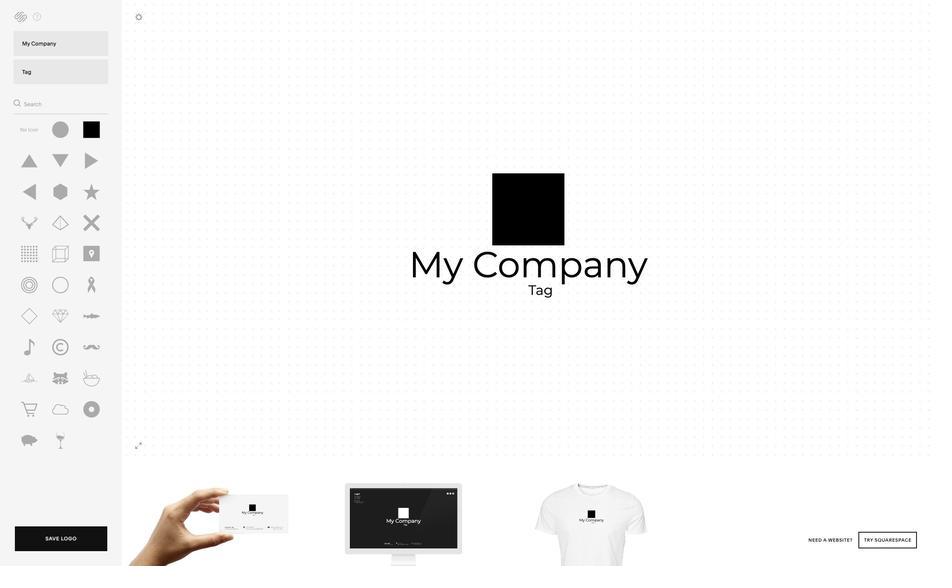 Task type: describe. For each thing, give the bounding box(es) containing it.
try
[[864, 538, 874, 544]]

help image
[[28, 9, 46, 25]]

a
[[824, 538, 827, 544]]

logo
[[61, 536, 77, 543]]

no
[[20, 127, 27, 133]]

Name text field
[[14, 31, 108, 56]]

need
[[809, 538, 822, 544]]

Tagline text field
[[14, 60, 108, 84]]

search link
[[14, 97, 42, 109]]



Task type: vqa. For each thing, say whether or not it's contained in the screenshot.
Mariana "image"
no



Task type: locate. For each thing, give the bounding box(es) containing it.
start over image
[[12, 9, 30, 25]]

need a website?
[[809, 538, 854, 544]]

no icon
[[20, 127, 38, 133]]

try squarespace
[[864, 538, 912, 544]]

website?
[[828, 538, 853, 544]]

icon
[[28, 127, 38, 133]]

save logo button
[[15, 527, 107, 554]]

squarespace
[[875, 538, 912, 544]]

save
[[45, 536, 59, 543]]

search
[[24, 101, 42, 108]]

save logo
[[45, 536, 77, 543]]

try squarespace link
[[859, 533, 917, 549]]



